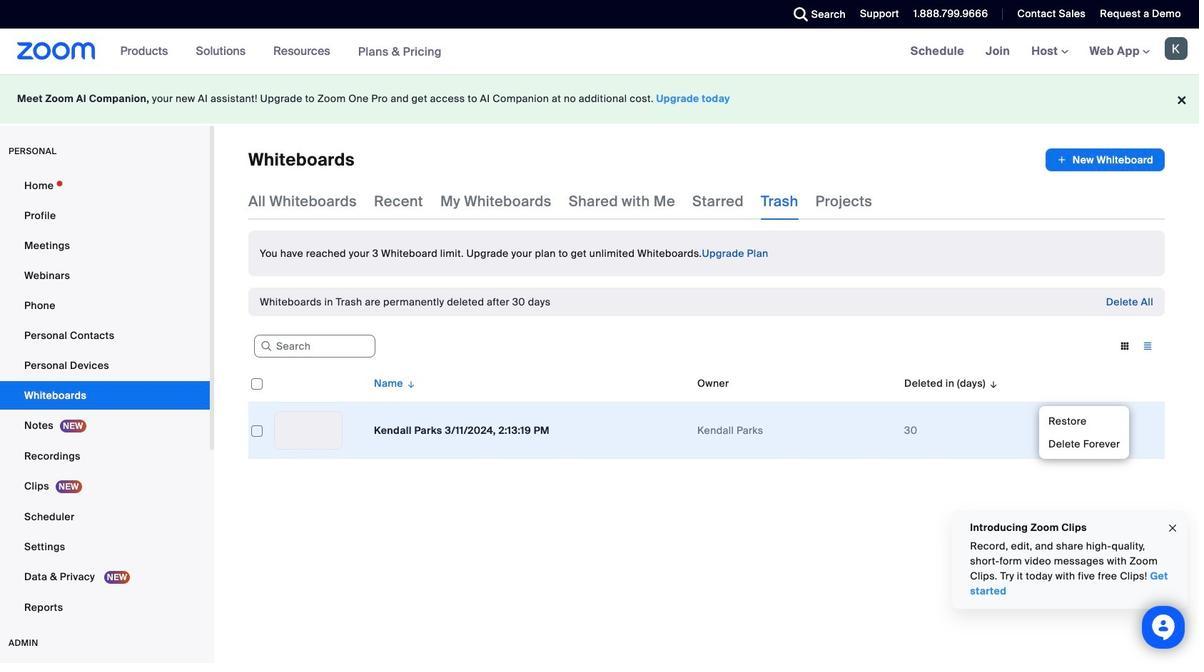 Task type: locate. For each thing, give the bounding box(es) containing it.
thumbnail of kendall parks 3/11/2024, 2:13:19 pm image
[[275, 412, 342, 449]]

more options for kendall parks 3/11/2024, 2:13:19 pm image
[[1106, 424, 1129, 437]]

banner
[[0, 29, 1199, 75]]

close image
[[1167, 520, 1178, 536]]

footer
[[0, 74, 1199, 123]]

1 vertical spatial application
[[248, 365, 1165, 459]]

0 vertical spatial application
[[1046, 148, 1165, 171]]

alert
[[260, 295, 551, 309]]

grid mode, not selected image
[[1113, 340, 1136, 353]]

application
[[1046, 148, 1165, 171], [248, 365, 1165, 459]]

arrow down image
[[403, 375, 416, 392]]



Task type: vqa. For each thing, say whether or not it's contained in the screenshot.
Contact
no



Task type: describe. For each thing, give the bounding box(es) containing it.
profile picture image
[[1165, 37, 1188, 60]]

personal menu menu
[[0, 171, 210, 623]]

tabs of all whiteboard page tab list
[[248, 183, 872, 220]]

meetings navigation
[[900, 29, 1199, 75]]

Search text field
[[254, 335, 375, 358]]

kendall parks 3/11/2024, 2:13:19 pm element
[[374, 424, 550, 437]]

arrow down image
[[986, 375, 999, 392]]

kendall parks 3/11/2024, 2:13:19 pm, modified at mar 20, 2024 by kendall parks, view only, link image
[[274, 411, 343, 450]]

product information navigation
[[110, 29, 452, 75]]

add image
[[1057, 153, 1067, 167]]

zoom logo image
[[17, 42, 95, 60]]

list mode, selected image
[[1136, 340, 1159, 353]]



